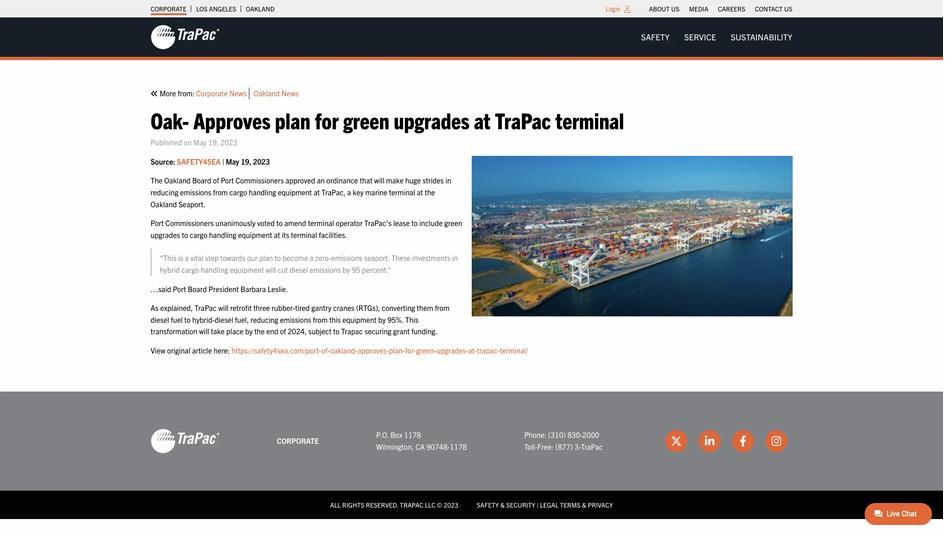 Task type: vqa. For each thing, say whether or not it's contained in the screenshot.
2017
no



Task type: locate. For each thing, give the bounding box(es) containing it.
equipment down voted
[[238, 230, 272, 239]]

port right the …said
[[173, 284, 186, 293]]

safety4sea link
[[177, 157, 221, 166]]

leslie.
[[268, 284, 288, 293]]

plan down oakland news link
[[275, 106, 311, 134]]

plan inside oak- approves plan for green upgrades at trapac terminal published on may 19, 2023
[[275, 106, 311, 134]]

upgrades-
[[437, 346, 469, 355]]

handling inside "this is a vital step towards our plan to become a zero-emissions seaport. these investments in hybrid cargo handling equipment will cut diesel emissions by 95 percent."
[[201, 265, 228, 274]]

trapac left llc
[[400, 501, 424, 509]]

& left "security"
[[501, 501, 505, 509]]

2 corporate image from the top
[[151, 428, 220, 454]]

the down strides on the top of page
[[425, 188, 435, 197]]

1 vertical spatial safety
[[477, 501, 499, 509]]

0 horizontal spatial trapac
[[195, 303, 217, 312]]

1 vertical spatial corporate image
[[151, 428, 220, 454]]

equipment down (rtgs),
[[343, 315, 377, 324]]

0 vertical spatial 19,
[[208, 138, 219, 147]]

1 horizontal spatial by
[[343, 265, 350, 274]]

from up subject
[[313, 315, 328, 324]]

2 horizontal spatial a
[[347, 188, 351, 197]]

us right 'about'
[[672, 5, 680, 13]]

green right "include"
[[445, 218, 463, 228]]

handling down unanimously
[[209, 230, 237, 239]]

strides
[[423, 176, 444, 185]]

equipment down our
[[230, 265, 264, 274]]

reserved.
[[366, 501, 399, 509]]

cargo inside the oakland board of port commissioners approved an ordinance that will make huge strides in reducing emissions from cargo handling equipment at trapac, a key marine terminal at the oakland seaport.
[[230, 188, 247, 197]]

cargo up vital
[[190, 230, 208, 239]]

diesel down as
[[151, 315, 169, 324]]

1 vertical spatial commissioners
[[166, 218, 214, 228]]

diesel down become
[[290, 265, 308, 274]]

0 vertical spatial commissioners
[[236, 176, 284, 185]]

cargo inside 'p ort commissioners unanimously voted to amend terminal operator trapac's lease to include green upgrades to cargo handling equipment at its terminal facilities.'
[[190, 230, 208, 239]]

emissions inside as explained, trapac will retrofit three rubber-tired gantry cranes (rtgs), converting them from diesel fuel to hybrid-diesel fuel, reducing emissions from this equipment by 95%. this transformation will take place by the end of 2024, subject to trapac securing grant funding.
[[280, 315, 311, 324]]

from
[[213, 188, 228, 197], [435, 303, 450, 312], [313, 315, 328, 324]]

step
[[205, 253, 219, 263]]

0 horizontal spatial |
[[222, 157, 224, 166]]

light image
[[625, 6, 631, 13]]

of right end
[[280, 327, 286, 336]]

emissions up 2024,
[[280, 315, 311, 324]]

1 vertical spatial from
[[435, 303, 450, 312]]

published
[[151, 138, 182, 147]]

by left the "95"
[[343, 265, 350, 274]]

0 vertical spatial in
[[446, 176, 452, 185]]

us
[[672, 5, 680, 13], [785, 5, 793, 13]]

0 horizontal spatial from
[[213, 188, 228, 197]]

by for equipment
[[379, 315, 386, 324]]

equipment inside 'p ort commissioners unanimously voted to amend terminal operator trapac's lease to include green upgrades to cargo handling equipment at its terminal facilities.'
[[238, 230, 272, 239]]

reducing down three
[[251, 315, 278, 324]]

p ort commissioners unanimously voted to amend terminal operator trapac's lease to include green upgrades to cargo handling equipment at its terminal facilities.
[[151, 218, 463, 239]]

19,
[[208, 138, 219, 147], [241, 157, 252, 166]]

1 horizontal spatial us
[[785, 5, 793, 13]]

about
[[649, 5, 670, 13]]

handling up voted
[[249, 188, 276, 197]]

operator
[[336, 218, 363, 228]]

upgrades inside 'p ort commissioners unanimously voted to amend terminal operator trapac's lease to include green upgrades to cargo handling equipment at its terminal facilities.'
[[151, 230, 180, 239]]

1 vertical spatial handling
[[209, 230, 237, 239]]

1 corporate image from the top
[[151, 24, 220, 50]]

footer
[[0, 392, 944, 519]]

us right contact
[[785, 5, 793, 13]]

2 vertical spatial from
[[313, 315, 328, 324]]

a inside the oakland board of port commissioners approved an ordinance that will make huge strides in reducing emissions from cargo handling equipment at trapac, a key marine terminal at the oakland seaport.
[[347, 188, 351, 197]]

2 news from the left
[[282, 89, 299, 98]]

to
[[277, 218, 283, 228], [412, 218, 418, 228], [182, 230, 188, 239], [275, 253, 281, 263], [184, 315, 191, 324], [333, 327, 340, 336]]

free:
[[538, 442, 554, 451]]

1 horizontal spatial of
[[280, 327, 286, 336]]

by up securing at the left of the page
[[379, 315, 386, 324]]

may right 'safety4sea' link on the top of the page
[[226, 157, 239, 166]]

oakland up 'approves'
[[254, 89, 280, 98]]

1 vertical spatial menu bar
[[634, 28, 800, 46]]

1178 up ca
[[404, 430, 421, 439]]

an
[[317, 176, 325, 185]]

commissioners down seaport.
[[166, 218, 214, 228]]

1 vertical spatial 1178
[[450, 442, 467, 451]]

p
[[151, 218, 155, 228]]

1 horizontal spatial &
[[582, 501, 587, 509]]

1 & from the left
[[501, 501, 505, 509]]

a left key
[[347, 188, 351, 197]]

corporate inside oak- approves plan for green upgrades at trapac terminal article
[[196, 89, 228, 98]]

19, up source: safety4sea | may 19, 2023
[[208, 138, 219, 147]]

1 vertical spatial port
[[173, 284, 186, 293]]

2 horizontal spatial trapac
[[581, 442, 603, 451]]

will left retrofit at the bottom left
[[218, 303, 229, 312]]

solid image
[[151, 90, 158, 97]]

2 horizontal spatial diesel
[[290, 265, 308, 274]]

0 horizontal spatial green
[[343, 106, 390, 134]]

cargo inside "this is a vital step towards our plan to become a zero-emissions seaport. these investments in hybrid cargo handling equipment will cut diesel emissions by 95 percent."
[[182, 265, 199, 274]]

voted
[[257, 218, 275, 228]]

0 vertical spatial by
[[343, 265, 350, 274]]

2023
[[221, 138, 237, 147], [253, 157, 270, 166], [444, 501, 459, 509]]

1 horizontal spatial the
[[425, 188, 435, 197]]

green
[[343, 106, 390, 134], [445, 218, 463, 228]]

to up its
[[277, 218, 283, 228]]

become
[[283, 253, 308, 263]]

1 horizontal spatial green
[[445, 218, 463, 228]]

diesel inside "this is a vital step towards our plan to become a zero-emissions seaport. these investments in hybrid cargo handling equipment will cut diesel emissions by 95 percent."
[[290, 265, 308, 274]]

0 vertical spatial menu bar
[[645, 2, 798, 15]]

for
[[315, 106, 339, 134]]

1 vertical spatial at
[[417, 188, 423, 197]]

1 vertical spatial green
[[445, 218, 463, 228]]

upgrades inside oak- approves plan for green upgrades at trapac terminal published on may 19, 2023
[[394, 106, 470, 134]]

corporate image
[[151, 24, 220, 50], [151, 428, 220, 454]]

of inside the oakland board of port commissioners approved an ordinance that will make huge strides in reducing emissions from cargo handling equipment at trapac, a key marine terminal at the oakland seaport.
[[213, 176, 219, 185]]

source:
[[151, 157, 175, 166]]

approved
[[286, 176, 315, 185]]

2 us from the left
[[785, 5, 793, 13]]

|
[[222, 157, 224, 166], [537, 501, 539, 509]]

a right is
[[185, 253, 189, 263]]

by inside "this is a vital step towards our plan to become a zero-emissions seaport. these investments in hybrid cargo handling equipment will cut diesel emissions by 95 percent."
[[343, 265, 350, 274]]

0 vertical spatial at
[[474, 106, 491, 134]]

cargo
[[230, 188, 247, 197], [190, 230, 208, 239], [182, 265, 199, 274]]

oakland right angeles
[[246, 5, 275, 13]]

…said port board president barbara leslie.
[[151, 284, 288, 293]]

reducing inside the oakland board of port commissioners approved an ordinance that will make huge strides in reducing emissions from cargo handling equipment at trapac, a key marine terminal at the oakland seaport.
[[151, 188, 179, 197]]

0 horizontal spatial in
[[446, 176, 452, 185]]

here:
[[214, 346, 230, 355]]

1 horizontal spatial trapac
[[495, 106, 551, 134]]

board inside the oakland board of port commissioners approved an ordinance that will make huge strides in reducing emissions from cargo handling equipment at trapac, a key marine terminal at the oakland seaport.
[[192, 176, 211, 185]]

to down this
[[333, 327, 340, 336]]

the oakland board of port commissioners approved an ordinance that will make huge strides in reducing emissions from cargo handling equipment at trapac, a key marine terminal at the oakland seaport.
[[151, 176, 452, 209]]

0 vertical spatial corporate
[[151, 5, 187, 13]]

emissions up the "95"
[[331, 253, 363, 263]]

2 horizontal spatial at
[[474, 106, 491, 134]]

view
[[151, 346, 166, 355]]

trapac
[[341, 327, 363, 336], [400, 501, 424, 509]]

board left 'president'
[[188, 284, 207, 293]]

2 vertical spatial corporate
[[277, 436, 319, 445]]

from right them
[[435, 303, 450, 312]]

terminal
[[556, 106, 625, 134], [389, 188, 416, 197], [308, 218, 334, 228], [291, 230, 317, 239]]

1 vertical spatial 19,
[[241, 157, 252, 166]]

0 vertical spatial plan
[[275, 106, 311, 134]]

1 horizontal spatial a
[[310, 253, 314, 263]]

by down fuel,
[[245, 327, 253, 336]]

0 horizontal spatial a
[[185, 253, 189, 263]]

in inside "this is a vital step towards our plan to become a zero-emissions seaport. these investments in hybrid cargo handling equipment will cut diesel emissions by 95 percent."
[[452, 253, 458, 263]]

by for emissions
[[343, 265, 350, 274]]

green inside 'p ort commissioners unanimously voted to amend terminal operator trapac's lease to include green upgrades to cargo handling equipment at its terminal facilities.'
[[445, 218, 463, 228]]

our
[[247, 253, 258, 263]]

login link
[[606, 5, 621, 13]]

fuel,
[[235, 315, 249, 324]]

| left legal
[[537, 501, 539, 509]]

1 vertical spatial trapac
[[400, 501, 424, 509]]

will down hybrid-
[[199, 327, 209, 336]]

0 horizontal spatial diesel
[[151, 315, 169, 324]]

1 us from the left
[[672, 5, 680, 13]]

may
[[193, 138, 207, 147], [226, 157, 239, 166]]

media
[[690, 5, 709, 13]]

0 vertical spatial cargo
[[230, 188, 247, 197]]

green right for
[[343, 106, 390, 134]]

will left cut at the left of page
[[266, 265, 276, 274]]

1 horizontal spatial port
[[221, 176, 234, 185]]

0 horizontal spatial 19,
[[208, 138, 219, 147]]

2 horizontal spatial corporate
[[277, 436, 319, 445]]

trapac
[[495, 106, 551, 134], [195, 303, 217, 312], [581, 442, 603, 451]]

0 vertical spatial trapac
[[495, 106, 551, 134]]

in right strides on the top of page
[[446, 176, 452, 185]]

0 vertical spatial safety
[[642, 32, 670, 42]]

converting
[[382, 303, 415, 312]]

1178 right ca
[[450, 442, 467, 451]]

0 vertical spatial port
[[221, 176, 234, 185]]

1 horizontal spatial trapac
[[400, 501, 424, 509]]

cargo up unanimously
[[230, 188, 247, 197]]

plan-
[[389, 346, 405, 355]]

trapac's
[[365, 218, 392, 228]]

to up cut at the left of page
[[275, 253, 281, 263]]

the
[[425, 188, 435, 197], [255, 327, 265, 336]]

key
[[353, 188, 364, 197]]

0 vertical spatial may
[[193, 138, 207, 147]]

unanimously
[[216, 218, 256, 228]]

0 horizontal spatial at
[[274, 230, 280, 239]]

handling down step
[[201, 265, 228, 274]]

lease
[[394, 218, 410, 228]]

1 horizontal spatial may
[[226, 157, 239, 166]]

trapac inside oak- approves plan for green upgrades at trapac terminal published on may 19, 2023
[[495, 106, 551, 134]]

oakland news link
[[254, 88, 299, 99]]

menu bar up service on the top
[[645, 2, 798, 15]]

oak- approves plan for green upgrades at trapac terminal article
[[151, 88, 793, 357]]

1 horizontal spatial news
[[282, 89, 299, 98]]

1 horizontal spatial in
[[452, 253, 458, 263]]

will up marine
[[374, 176, 385, 185]]

2 vertical spatial 2023
[[444, 501, 459, 509]]

menu bar
[[645, 2, 798, 15], [634, 28, 800, 46]]

contact
[[756, 5, 783, 13]]

approves-
[[358, 346, 389, 355]]

0 vertical spatial |
[[222, 157, 224, 166]]

to up is
[[182, 230, 188, 239]]

1 horizontal spatial plan
[[275, 106, 311, 134]]

the left end
[[255, 327, 265, 336]]

1 vertical spatial reducing
[[251, 315, 278, 324]]

1 horizontal spatial 19,
[[241, 157, 252, 166]]

president
[[209, 284, 239, 293]]

1 horizontal spatial upgrades
[[394, 106, 470, 134]]

0 vertical spatial trapac
[[341, 327, 363, 336]]

menu bar down careers 'link'
[[634, 28, 800, 46]]

commissioners left approved
[[236, 176, 284, 185]]

oakland up the ort
[[151, 199, 177, 209]]

towards
[[221, 253, 246, 263]]

board for of
[[192, 176, 211, 185]]

0 horizontal spatial port
[[173, 284, 186, 293]]

safety & security link
[[477, 501, 536, 509]]

1 horizontal spatial commissioners
[[236, 176, 284, 185]]

in right investments
[[452, 253, 458, 263]]

1 horizontal spatial 2023
[[253, 157, 270, 166]]

menu bar containing about us
[[645, 2, 798, 15]]

1 horizontal spatial at
[[417, 188, 423, 197]]

phone: (310) 830-2000 toll-free: (877) 3-trapac
[[525, 430, 603, 451]]

1 vertical spatial of
[[280, 327, 286, 336]]

terminal inside the oakland board of port commissioners approved an ordinance that will make huge strides in reducing emissions from cargo handling equipment at trapac, a key marine terminal at the oakland seaport.
[[389, 188, 416, 197]]

2 horizontal spatial from
[[435, 303, 450, 312]]

ca
[[416, 442, 425, 451]]

of inside as explained, trapac will retrofit three rubber-tired gantry cranes (rtgs), converting them from diesel fuel to hybrid-diesel fuel, reducing emissions from this equipment by 95%. this transformation will take place by the end of 2024, subject to trapac securing grant funding.
[[280, 327, 286, 336]]

1 vertical spatial the
[[255, 327, 265, 336]]

1 horizontal spatial reducing
[[251, 315, 278, 324]]

0 horizontal spatial reducing
[[151, 188, 179, 197]]

handling for commissioners
[[249, 188, 276, 197]]

board down safety4sea
[[192, 176, 211, 185]]

1 vertical spatial board
[[188, 284, 207, 293]]

reducing down the
[[151, 188, 179, 197]]

3-
[[575, 442, 581, 451]]

trapac inside as explained, trapac will retrofit three rubber-tired gantry cranes (rtgs), converting them from diesel fuel to hybrid-diesel fuel, reducing emissions from this equipment by 95%. this transformation will take place by the end of 2024, subject to trapac securing grant funding.
[[341, 327, 363, 336]]

1 vertical spatial trapac
[[195, 303, 217, 312]]

legal terms & privacy link
[[540, 501, 613, 509]]

0 vertical spatial board
[[192, 176, 211, 185]]

0 horizontal spatial plan
[[259, 253, 273, 263]]

emissions up seaport.
[[180, 188, 211, 197]]

login
[[606, 5, 621, 13]]

1 horizontal spatial corporate
[[196, 89, 228, 98]]

| inside oak- approves plan for green upgrades at trapac terminal article
[[222, 157, 224, 166]]

oakland inside oakland news link
[[254, 89, 280, 98]]

equipment inside as explained, trapac will retrofit three rubber-tired gantry cranes (rtgs), converting them from diesel fuel to hybrid-diesel fuel, reducing emissions from this equipment by 95%. this transformation will take place by the end of 2024, subject to trapac securing grant funding.
[[343, 315, 377, 324]]

0 horizontal spatial 2023
[[221, 138, 237, 147]]

0 vertical spatial the
[[425, 188, 435, 197]]

…said
[[151, 284, 171, 293]]

1 vertical spatial corporate
[[196, 89, 228, 98]]

2 vertical spatial by
[[245, 327, 253, 336]]

1 vertical spatial upgrades
[[151, 230, 180, 239]]

2 vertical spatial trapac
[[581, 442, 603, 451]]

0 vertical spatial upgrades
[[394, 106, 470, 134]]

cargo down vital
[[182, 265, 199, 274]]

0 horizontal spatial the
[[255, 327, 265, 336]]

terminal/
[[500, 346, 528, 355]]

1 vertical spatial in
[[452, 253, 458, 263]]

plan right our
[[259, 253, 273, 263]]

safety left "security"
[[477, 501, 499, 509]]

0 horizontal spatial us
[[672, 5, 680, 13]]

1 vertical spatial by
[[379, 315, 386, 324]]

oakland news
[[254, 89, 299, 98]]

0 vertical spatial of
[[213, 176, 219, 185]]

& right terms
[[582, 501, 587, 509]]

0 vertical spatial from
[[213, 188, 228, 197]]

diesel up take
[[215, 315, 233, 324]]

handling inside the oakland board of port commissioners approved an ordinance that will make huge strides in reducing emissions from cargo handling equipment at trapac, a key marine terminal at the oakland seaport.
[[249, 188, 276, 197]]

1 vertical spatial 2023
[[253, 157, 270, 166]]

a left "zero-"
[[310, 253, 314, 263]]

original
[[167, 346, 191, 355]]

0 horizontal spatial news
[[229, 89, 247, 98]]

trapac up oakland-
[[341, 327, 363, 336]]

of down source: safety4sea | may 19, 2023
[[213, 176, 219, 185]]

a
[[347, 188, 351, 197], [185, 253, 189, 263], [310, 253, 314, 263]]

is
[[178, 253, 183, 263]]

safety down 'about'
[[642, 32, 670, 42]]

19, down 'approves'
[[241, 157, 252, 166]]

plan
[[275, 106, 311, 134], [259, 253, 273, 263]]

| right safety4sea
[[222, 157, 224, 166]]

from down source: safety4sea | may 19, 2023
[[213, 188, 228, 197]]

0 horizontal spatial safety
[[477, 501, 499, 509]]

may right the on
[[193, 138, 207, 147]]

all
[[330, 501, 341, 509]]

0 horizontal spatial trapac
[[341, 327, 363, 336]]

commissioners inside the oakland board of port commissioners approved an ordinance that will make huge strides in reducing emissions from cargo handling equipment at trapac, a key marine terminal at the oakland seaport.
[[236, 176, 284, 185]]

cargo for step
[[182, 265, 199, 274]]

los angeles
[[196, 5, 236, 13]]

these
[[392, 253, 411, 263]]

port down source: safety4sea | may 19, 2023
[[221, 176, 234, 185]]

us for about us
[[672, 5, 680, 13]]

by
[[343, 265, 350, 274], [379, 315, 386, 324], [245, 327, 253, 336]]

wilmington,
[[376, 442, 414, 451]]

reducing
[[151, 188, 179, 197], [251, 315, 278, 324]]

in
[[446, 176, 452, 185], [452, 253, 458, 263]]

handling inside 'p ort commissioners unanimously voted to amend terminal operator trapac's lease to include green upgrades to cargo handling equipment at its terminal facilities.'
[[209, 230, 237, 239]]

at inside 'p ort commissioners unanimously voted to amend terminal operator trapac's lease to include green upgrades to cargo handling equipment at its terminal facilities.'
[[274, 230, 280, 239]]

equipment down approved
[[278, 188, 312, 197]]



Task type: describe. For each thing, give the bounding box(es) containing it.
oakland right the
[[164, 176, 191, 185]]

green inside oak- approves plan for green upgrades at trapac terminal published on may 19, 2023
[[343, 106, 390, 134]]

media link
[[690, 2, 709, 15]]

that
[[360, 176, 373, 185]]

safety4sea
[[177, 157, 221, 166]]

vital
[[190, 253, 204, 263]]

at-
[[469, 346, 477, 355]]

source: safety4sea | may 19, 2023
[[151, 157, 270, 166]]

at trapac,
[[314, 188, 346, 197]]

at inside oak- approves plan for green upgrades at trapac terminal published on may 19, 2023
[[474, 106, 491, 134]]

to right "lease"
[[412, 218, 418, 228]]

hybrid
[[160, 265, 180, 274]]

https://safety4sea.com/port-
[[232, 346, 322, 355]]

retrofit
[[230, 303, 252, 312]]

reducing inside as explained, trapac will retrofit three rubber-tired gantry cranes (rtgs), converting them from diesel fuel to hybrid-diesel fuel, reducing emissions from this equipment by 95%. this transformation will take place by the end of 2024, subject to trapac securing grant funding.
[[251, 315, 278, 324]]

service
[[685, 32, 717, 42]]

1 horizontal spatial 1178
[[450, 442, 467, 451]]

toll-
[[525, 442, 538, 451]]

the inside the oakland board of port commissioners approved an ordinance that will make huge strides in reducing emissions from cargo handling equipment at trapac, a key marine terminal at the oakland seaport.
[[425, 188, 435, 197]]

news inside oakland news link
[[282, 89, 299, 98]]

"this
[[160, 253, 177, 263]]

service link
[[677, 28, 724, 46]]

this
[[329, 315, 341, 324]]

95
[[352, 265, 360, 274]]

2024,
[[288, 327, 307, 336]]

article
[[192, 346, 212, 355]]

in inside the oakland board of port commissioners approved an ordinance that will make huge strides in reducing emissions from cargo handling equipment at trapac, a key marine terminal at the oakland seaport.
[[446, 176, 452, 185]]

2 & from the left
[[582, 501, 587, 509]]

19, inside oak- approves plan for green upgrades at trapac terminal published on may 19, 2023
[[208, 138, 219, 147]]

for-
[[405, 346, 416, 355]]

sustainability
[[731, 32, 793, 42]]

footer containing p.o. box 1178
[[0, 392, 944, 519]]

trapac inside as explained, trapac will retrofit three rubber-tired gantry cranes (rtgs), converting them from diesel fuel to hybrid-diesel fuel, reducing emissions from this equipment by 95%. this transformation will take place by the end of 2024, subject to trapac securing grant funding.
[[195, 303, 217, 312]]

oak- approves plan for green upgrades at trapac terminal published on may 19, 2023
[[151, 106, 625, 147]]

rights
[[343, 501, 365, 509]]

cranes
[[333, 303, 355, 312]]

handling for towards
[[201, 265, 228, 274]]

at inside the oakland board of port commissioners approved an ordinance that will make huge strides in reducing emissions from cargo handling equipment at trapac, a key marine terminal at the oakland seaport.
[[417, 188, 423, 197]]

end
[[267, 327, 278, 336]]

emissions inside the oakland board of port commissioners approved an ordinance that will make huge strides in reducing emissions from cargo handling equipment at trapac, a key marine terminal at the oakland seaport.
[[180, 188, 211, 197]]

explained,
[[160, 303, 193, 312]]

amend
[[285, 218, 306, 228]]

view original article here: https://safety4sea.com/port-of-oakland-approves-plan-for-green-upgrades-at-trapac-terminal/
[[151, 346, 528, 355]]

1 horizontal spatial diesel
[[215, 315, 233, 324]]

0 horizontal spatial by
[[245, 327, 253, 336]]

https://safety4sea.com/port-of-oakland-approves-plan-for-green-upgrades-at-trapac-terminal/ link
[[232, 346, 528, 355]]

safety for safety & security | legal terms & privacy
[[477, 501, 499, 509]]

of-
[[322, 346, 330, 355]]

0 horizontal spatial corporate
[[151, 5, 187, 13]]

menu bar containing safety
[[634, 28, 800, 46]]

safety for safety
[[642, 32, 670, 42]]

the inside as explained, trapac will retrofit three rubber-tired gantry cranes (rtgs), converting them from diesel fuel to hybrid-diesel fuel, reducing emissions from this equipment by 95%. this transformation will take place by the end of 2024, subject to trapac securing grant funding.
[[255, 327, 265, 336]]

0 horizontal spatial 1178
[[404, 430, 421, 439]]

los angeles link
[[196, 2, 236, 15]]

cargo for port
[[230, 188, 247, 197]]

1 vertical spatial may
[[226, 157, 239, 166]]

llc
[[425, 501, 436, 509]]

equipment inside "this is a vital step towards our plan to become a zero-emissions seaport. these investments in hybrid cargo handling equipment will cut diesel emissions by 95 percent."
[[230, 265, 264, 274]]

terms
[[560, 501, 581, 509]]

us for contact us
[[785, 5, 793, 13]]

huge
[[406, 176, 421, 185]]

place
[[226, 327, 244, 336]]

oakland link
[[246, 2, 275, 15]]

from:
[[178, 89, 195, 98]]

seaport.
[[364, 253, 390, 263]]

gantry
[[312, 303, 332, 312]]

1 vertical spatial |
[[537, 501, 539, 509]]

©
[[437, 501, 442, 509]]

los
[[196, 5, 208, 13]]

on
[[184, 138, 192, 147]]

emissions down "zero-"
[[310, 265, 341, 274]]

trapac inside phone: (310) 830-2000 toll-free: (877) 3-trapac
[[581, 442, 603, 451]]

p.o.
[[376, 430, 389, 439]]

safety link
[[634, 28, 677, 46]]

"this is a vital step towards our plan to become a zero-emissions seaport. these investments in hybrid cargo handling equipment will cut diesel emissions by 95 percent."
[[160, 253, 458, 274]]

ort
[[155, 218, 164, 228]]

about us link
[[649, 2, 680, 15]]

transformation
[[151, 327, 197, 336]]

grant
[[394, 327, 410, 336]]

corporate news link
[[196, 88, 250, 99]]

percent."
[[362, 265, 391, 274]]

subject
[[309, 327, 332, 336]]

ordinance
[[327, 176, 358, 185]]

make
[[386, 176, 404, 185]]

equipment inside the oakland board of port commissioners approved an ordinance that will make huge strides in reducing emissions from cargo handling equipment at trapac, a key marine terminal at the oakland seaport.
[[278, 188, 312, 197]]

trapac-
[[477, 346, 500, 355]]

hybrid-
[[192, 315, 215, 324]]

830-
[[568, 430, 583, 439]]

2 horizontal spatial 2023
[[444, 501, 459, 509]]

corporate link
[[151, 2, 187, 15]]

1 horizontal spatial from
[[313, 315, 328, 324]]

2023 inside oak- approves plan for green upgrades at trapac terminal published on may 19, 2023
[[221, 138, 237, 147]]

as explained, trapac will retrofit three rubber-tired gantry cranes (rtgs), converting them from diesel fuel to hybrid-diesel fuel, reducing emissions from this equipment by 95%. this transformation will take place by the end of 2024, subject to trapac securing grant funding.
[[151, 303, 450, 336]]

(rtgs),
[[356, 303, 380, 312]]

plan inside "this is a vital step towards our plan to become a zero-emissions seaport. these investments in hybrid cargo handling equipment will cut diesel emissions by 95 percent."
[[259, 253, 273, 263]]

more
[[160, 89, 176, 98]]

box
[[391, 430, 403, 439]]

contact us
[[756, 5, 793, 13]]

all rights reserved. trapac llc © 2023
[[330, 501, 459, 509]]

green-
[[416, 346, 437, 355]]

terminal inside oak- approves plan for green upgrades at trapac terminal published on may 19, 2023
[[556, 106, 625, 134]]

careers
[[718, 5, 746, 13]]

to inside "this is a vital step towards our plan to become a zero-emissions seaport. these investments in hybrid cargo handling equipment will cut diesel emissions by 95 percent."
[[275, 253, 281, 263]]

1 news from the left
[[229, 89, 247, 98]]

careers link
[[718, 2, 746, 15]]

zero-
[[315, 253, 331, 263]]

security
[[507, 501, 536, 509]]

tired
[[295, 303, 310, 312]]

include
[[420, 218, 443, 228]]

may inside oak- approves plan for green upgrades at trapac terminal published on may 19, 2023
[[193, 138, 207, 147]]

contact us link
[[756, 2, 793, 15]]

95%.
[[388, 315, 404, 324]]

board for president
[[188, 284, 207, 293]]

port inside the oakland board of port commissioners approved an ordinance that will make huge strides in reducing emissions from cargo handling equipment at trapac, a key marine terminal at the oakland seaport.
[[221, 176, 234, 185]]

90748-
[[427, 442, 450, 451]]

commissioners inside 'p ort commissioners unanimously voted to amend terminal operator trapac's lease to include green upgrades to cargo handling equipment at its terminal facilities.'
[[166, 218, 214, 228]]

angeles
[[209, 5, 236, 13]]

facilities.
[[319, 230, 347, 239]]

the
[[151, 176, 163, 185]]

will inside the oakland board of port commissioners approved an ordinance that will make huge strides in reducing emissions from cargo handling equipment at trapac, a key marine terminal at the oakland seaport.
[[374, 176, 385, 185]]

to right fuel
[[184, 315, 191, 324]]

(310)
[[549, 430, 566, 439]]

will inside "this is a vital step towards our plan to become a zero-emissions seaport. these investments in hybrid cargo handling equipment will cut diesel emissions by 95 percent."
[[266, 265, 276, 274]]

oakland-
[[330, 346, 358, 355]]

securing
[[365, 327, 392, 336]]

as
[[151, 303, 159, 312]]

from inside the oakland board of port commissioners approved an ordinance that will make huge strides in reducing emissions from cargo handling equipment at trapac, a key marine terminal at the oakland seaport.
[[213, 188, 228, 197]]



